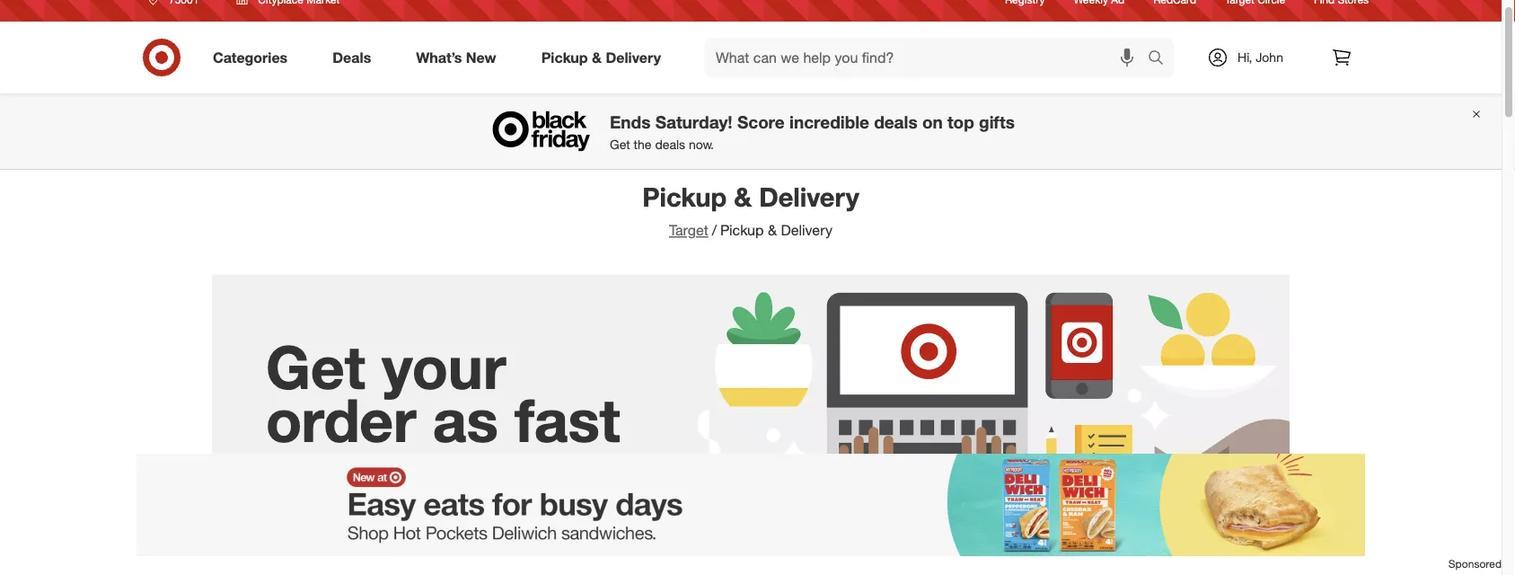 Task type: vqa. For each thing, say whether or not it's contained in the screenshot.
$12.39 "Free shipping * * Exclusions Apply."
no



Task type: describe. For each thing, give the bounding box(es) containing it.
score
[[738, 111, 785, 132]]

gifts
[[980, 111, 1015, 132]]

delivery for pickup & delivery
[[606, 49, 661, 66]]

top
[[948, 111, 975, 132]]

on
[[923, 111, 943, 132]]

0 horizontal spatial as
[[266, 437, 332, 509]]

sponsored
[[1449, 557, 1502, 570]]

get inside ends saturday! score incredible deals on top gifts get the deals now.
[[610, 136, 631, 152]]

hi, john
[[1238, 49, 1284, 65]]

& for pickup & delivery target / pickup & delivery
[[734, 181, 752, 213]]

the
[[634, 136, 652, 152]]

incredible
[[790, 111, 870, 132]]

now.
[[689, 136, 714, 152]]

pickup for pickup & delivery
[[542, 49, 588, 66]]

want.
[[466, 437, 620, 509]]

deals
[[333, 49, 371, 66]]

deals link
[[317, 38, 394, 77]]

order as fast
[[266, 384, 621, 456]]

get your
[[266, 331, 506, 402]]

& for pickup & delivery
[[592, 49, 602, 66]]

pickup & delivery target / pickup & delivery
[[643, 181, 860, 239]]

categories link
[[198, 38, 310, 77]]



Task type: locate. For each thing, give the bounding box(es) containing it.
1 vertical spatial deals
[[655, 136, 686, 152]]

your
[[382, 331, 506, 402]]

pickup right /
[[721, 222, 764, 239]]

categories
[[213, 49, 288, 66]]

what's new link
[[401, 38, 519, 77]]

pickup & delivery link
[[526, 38, 684, 77]]

deals
[[875, 111, 918, 132], [655, 136, 686, 152]]

1 vertical spatial &
[[734, 181, 752, 213]]

target link
[[669, 222, 709, 239]]

1 vertical spatial get
[[266, 331, 366, 402]]

fast
[[515, 384, 621, 456]]

as you want.
[[266, 437, 620, 509]]

ends saturday! score incredible deals on top gifts get the deals now.
[[610, 111, 1015, 152]]

0 vertical spatial delivery
[[606, 49, 661, 66]]

advertisement region
[[0, 454, 1502, 556]]

what's
[[416, 49, 462, 66]]

/
[[712, 222, 717, 239]]

what's new
[[416, 49, 497, 66]]

saturday!
[[656, 111, 733, 132]]

search
[[1140, 50, 1184, 68]]

pickup up target
[[643, 181, 727, 213]]

target
[[669, 222, 709, 239]]

pickup for pickup & delivery target / pickup & delivery
[[643, 181, 727, 213]]

0 horizontal spatial deals
[[655, 136, 686, 152]]

2 horizontal spatial &
[[768, 222, 777, 239]]

1 horizontal spatial as
[[433, 384, 499, 456]]

What can we help you find? suggestions appear below search field
[[705, 38, 1153, 77]]

you
[[348, 437, 449, 509]]

2 vertical spatial delivery
[[781, 222, 833, 239]]

1 horizontal spatial &
[[734, 181, 752, 213]]

1 vertical spatial delivery
[[759, 181, 860, 213]]

0 horizontal spatial get
[[266, 331, 366, 402]]

ends
[[610, 111, 651, 132]]

get
[[610, 136, 631, 152], [266, 331, 366, 402]]

1 horizontal spatial get
[[610, 136, 631, 152]]

search button
[[1140, 38, 1184, 81]]

0 vertical spatial pickup
[[542, 49, 588, 66]]

pickup
[[542, 49, 588, 66], [643, 181, 727, 213], [721, 222, 764, 239]]

as
[[433, 384, 499, 456], [266, 437, 332, 509]]

deals right the at the left top of page
[[655, 136, 686, 152]]

&
[[592, 49, 602, 66], [734, 181, 752, 213], [768, 222, 777, 239]]

new
[[466, 49, 497, 66]]

john
[[1256, 49, 1284, 65]]

hi,
[[1238, 49, 1253, 65]]

0 vertical spatial &
[[592, 49, 602, 66]]

0 horizontal spatial &
[[592, 49, 602, 66]]

pickup right new
[[542, 49, 588, 66]]

0 vertical spatial deals
[[875, 111, 918, 132]]

1 vertical spatial pickup
[[643, 181, 727, 213]]

pickup & delivery
[[542, 49, 661, 66]]

delivery for pickup & delivery target / pickup & delivery
[[759, 181, 860, 213]]

1 horizontal spatial deals
[[875, 111, 918, 132]]

order
[[266, 384, 417, 456]]

deals left on
[[875, 111, 918, 132]]

delivery
[[606, 49, 661, 66], [759, 181, 860, 213], [781, 222, 833, 239]]

0 vertical spatial get
[[610, 136, 631, 152]]

2 vertical spatial pickup
[[721, 222, 764, 239]]

2 vertical spatial &
[[768, 222, 777, 239]]



